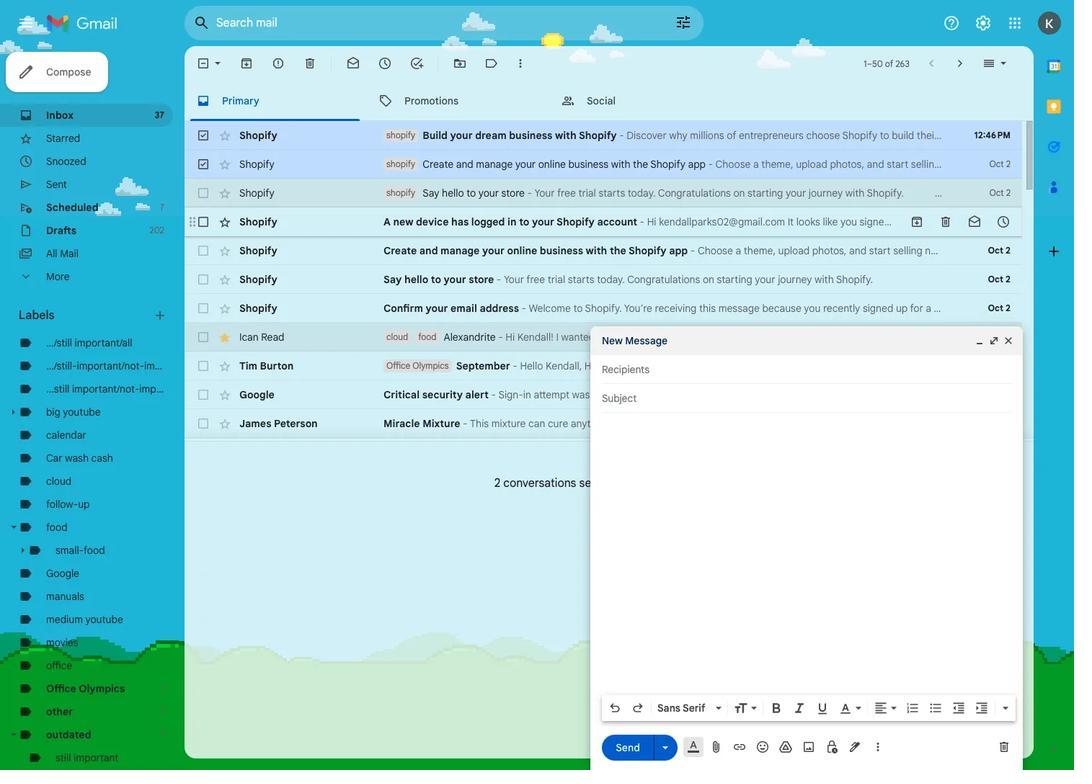 Task type: describe. For each thing, give the bounding box(es) containing it.
1 vertical spatial food
[[46, 521, 67, 534]]

1 tim from the left
[[239, 360, 257, 373]]

...still important/not-important link
[[46, 383, 184, 396]]

to right sign
[[991, 389, 1000, 402]]

mark as read image
[[346, 56, 360, 71]]

big youtube link
[[46, 406, 101, 419]]

a new device has logged in to your shopify account -
[[384, 216, 647, 229]]

1 i from the left
[[556, 331, 559, 344]]

anything.
[[571, 417, 613, 430]]

sans serif
[[658, 702, 705, 715]]

a right be
[[915, 360, 921, 373]]

- left the "this"
[[463, 417, 468, 430]]

olympics for office olympics september - hello kendall, how did your september go for your team? do you think october will be a better month? thank you, tim b.
[[412, 360, 449, 371]]

advanced search options image
[[669, 8, 698, 37]]

1 vertical spatial now
[[925, 244, 944, 257]]

5 row from the top
[[185, 236, 1074, 265]]

sans serif option
[[655, 701, 713, 716]]

you,
[[1021, 360, 1040, 373]]

.../still-
[[46, 360, 77, 373]]

...still important/not-important
[[46, 383, 184, 396]]

1 vertical spatial account.
[[1026, 389, 1066, 402]]

your right used
[[850, 389, 870, 402]]

calendar link
[[46, 429, 86, 442]]

outdated link
[[46, 729, 91, 742]]

your left team?
[[730, 360, 751, 373]]

0 vertical spatial today.
[[628, 187, 656, 200]]

think
[[819, 360, 841, 373]]

1 vertical spatial ͏
[[1072, 244, 1074, 257]]

1 vertical spatial create
[[384, 244, 417, 257]]

1 vertical spatial starting
[[717, 273, 752, 286]]

0 vertical spatial starting
[[748, 187, 783, 200]]

password
[[873, 389, 917, 402]]

cloud inside 2 conversations selected main content
[[386, 332, 408, 342]]

to left share
[[598, 331, 607, 344]]

food inside 2 conversations selected main content
[[418, 332, 437, 342]]

compose button
[[6, 52, 108, 92]]

0 vertical spatial upload
[[796, 158, 828, 171]]

your up logged
[[478, 187, 499, 200]]

0 vertical spatial shopify.
[[867, 187, 904, 200]]

0 vertical spatial for
[[910, 302, 923, 315]]

snooze image
[[378, 56, 392, 71]]

0 vertical spatial business
[[509, 129, 553, 142]]

0 vertical spatial congratulations
[[658, 187, 731, 200]]

Message Body text field
[[602, 420, 1011, 691]]

2 tim from the left
[[1042, 360, 1058, 373]]

cloud link
[[46, 475, 72, 488]]

big
[[46, 406, 60, 419]]

search mail image
[[189, 10, 215, 36]]

older image
[[953, 56, 968, 71]]

office for office olympics september - hello kendall, how did your september go for your team? do you think october will be a better month? thank you, tim b.
[[386, 360, 410, 371]]

1 vertical spatial selling
[[893, 244, 923, 257]]

insert photo image
[[802, 740, 816, 755]]

sans
[[658, 702, 681, 715]]

1 cell from the top
[[970, 359, 1022, 373]]

confirm your email address - welcome to shopify. you're receiving this message because you recently signed up for a shopify account. confirm your 
[[384, 302, 1074, 315]]

cell for to
[[970, 388, 1022, 402]]

1 vertical spatial start
[[869, 244, 891, 257]]

0 horizontal spatial online
[[507, 244, 537, 257]]

report spam image
[[271, 56, 285, 71]]

kendall,
[[546, 360, 582, 373]]

1 vertical spatial congratulations
[[627, 273, 700, 286]]

did
[[607, 360, 622, 373]]

1 september from the left
[[456, 360, 510, 373]]

1 vertical spatial upload
[[778, 244, 810, 257]]

toolbar inside 2 conversations selected main content
[[903, 215, 1018, 229]]

1 confirm from the left
[[384, 302, 423, 315]]

your right build
[[450, 129, 473, 142]]

toggle confidential mode image
[[825, 740, 839, 755]]

263
[[896, 58, 910, 69]]

choose
[[806, 129, 840, 142]]

water
[[660, 417, 686, 430]]

just
[[806, 389, 822, 402]]

build
[[892, 129, 914, 142]]

1 horizontal spatial say
[[423, 187, 439, 200]]

6 row from the top
[[185, 265, 1022, 294]]

follow-
[[46, 498, 78, 511]]

mixture
[[423, 417, 460, 430]]

1 part from the left
[[638, 417, 657, 430]]

move to image
[[453, 56, 467, 71]]

critical
[[384, 389, 420, 402]]

scheduled
[[46, 201, 98, 214]]

row containing james peterson
[[185, 410, 1022, 438]]

labels
[[19, 309, 54, 323]]

gmail image
[[46, 9, 125, 37]]

small-food link
[[56, 544, 105, 557]]

0 vertical spatial manage
[[476, 158, 513, 171]]

more button
[[0, 265, 173, 288]]

0 vertical spatial on
[[734, 187, 745, 200]]

your up a new device has logged in to your shopify account -
[[515, 158, 536, 171]]

37
[[155, 110, 164, 120]]

office olympics september - hello kendall, how did your september go for your team? do you think october will be a better month? thank you, tim b.
[[386, 360, 1070, 373]]

team?
[[753, 360, 781, 373]]

thank
[[990, 360, 1018, 373]]

g
[[1068, 389, 1074, 402]]

2 horizontal spatial in
[[980, 389, 988, 402]]

to left build
[[880, 129, 889, 142]]

receiving
[[655, 302, 697, 315]]

7 for outdated
[[160, 730, 164, 740]]

insert signature image
[[848, 740, 862, 755]]

october
[[843, 360, 881, 373]]

0 vertical spatial online
[[538, 158, 566, 171]]

- down millions
[[708, 158, 713, 171]]

to right try on the right bottom of page
[[947, 389, 956, 402]]

1 vertical spatial shopify.
[[836, 273, 873, 286]]

because
[[762, 302, 802, 315]]

0 horizontal spatial trial
[[548, 273, 565, 286]]

.../still important/all link
[[46, 337, 132, 350]]

selected
[[579, 477, 624, 491]]

redo ‪(⌘y)‬ image
[[631, 701, 645, 716]]

message
[[625, 335, 668, 347]]

millions
[[690, 129, 724, 142]]

alert
[[465, 389, 489, 402]]

a up incredible
[[926, 302, 931, 315]]

50
[[872, 58, 883, 69]]

shopify create and manage your online business with the shopify app - choose a theme, upload photos, and start selling now with the shopify app ͏‌ ͏‌ ͏‌ ͏‌ ͏‌ ͏
[[386, 158, 1074, 171]]

google inside labels navigation
[[46, 567, 79, 580]]

manuals
[[46, 590, 84, 603]]

google link
[[46, 567, 79, 580]]

attach files image
[[709, 740, 724, 755]]

inbox
[[46, 109, 74, 122]]

1 vertical spatial you
[[799, 360, 816, 373]]

peterson
[[274, 417, 318, 430]]

- right the alert
[[491, 389, 496, 402]]

james
[[239, 417, 271, 430]]

this
[[470, 417, 489, 430]]

0 vertical spatial account.
[[971, 302, 1011, 315]]

b.
[[1061, 360, 1070, 373]]

0 vertical spatial store
[[501, 187, 525, 200]]

social tab
[[549, 81, 731, 121]]

1 vertical spatial journey
[[778, 273, 812, 286]]

learned
[[668, 331, 702, 344]]

to up has
[[467, 187, 476, 200]]

4 row from the top
[[185, 208, 1022, 236]]

movies
[[46, 637, 78, 650]]

create and manage your online business with the shopify app - choose a theme, upload photos, and start selling now with the shopify app ͏‌ ͏‌ ͏‌ ͏‌ ͏‌ ͏‌ ͏‌ ͏‌ ͏‌ ͏‌ ͏‌ ͏‌ ͏
[[384, 244, 1074, 257]]

2 conversations selected main content
[[185, 46, 1074, 771]]

0 horizontal spatial your
[[504, 273, 524, 286]]

2 vertical spatial business
[[540, 244, 583, 257]]

to left try on the right bottom of page
[[920, 389, 929, 402]]

miracle
[[384, 417, 420, 430]]

sign-
[[499, 389, 523, 402]]

0 vertical spatial create
[[423, 158, 454, 171]]

how
[[585, 360, 605, 373]]

your up because
[[755, 273, 775, 286]]

tab list inside 2 conversations selected main content
[[185, 81, 1034, 121]]

2 part from the left
[[715, 417, 734, 430]]

food link
[[46, 521, 67, 534]]

1 horizontal spatial hello
[[442, 187, 464, 200]]

- left hello
[[513, 360, 518, 373]]

business.
[[941, 129, 984, 142]]

promotions tab
[[367, 81, 549, 121]]

their
[[917, 129, 938, 142]]

.../still-important/not-important link
[[46, 360, 189, 373]]

2 vertical spatial food
[[84, 544, 105, 557]]

a up message
[[736, 244, 741, 257]]

your up varie
[[1053, 302, 1073, 315]]

alexandrite
[[1003, 331, 1054, 344]]

can
[[528, 417, 545, 430]]

...still
[[46, 383, 69, 396]]

1 vertical spatial photos,
[[812, 244, 847, 257]]

office olympics
[[46, 683, 125, 696]]

insert emoji ‪(⌘⇧2)‬ image
[[756, 740, 770, 755]]

1 vertical spatial manage
[[441, 244, 480, 257]]

entrepreneurs
[[739, 129, 804, 142]]

alexandrite
[[444, 331, 496, 344]]

more
[[46, 270, 70, 283]]

blocked
[[593, 389, 629, 402]]

cure
[[548, 417, 568, 430]]

car wash cash
[[46, 452, 113, 465]]

security
[[422, 389, 463, 402]]

do
[[784, 360, 797, 373]]

primary
[[222, 94, 259, 107]]

cloud inside labels navigation
[[46, 475, 72, 488]]

was
[[572, 389, 590, 402]]

2 confirm from the left
[[1014, 302, 1050, 315]]

0 vertical spatial start
[[887, 158, 909, 171]]

0 horizontal spatial hello
[[404, 273, 428, 286]]

mail
[[60, 247, 79, 260]]

primary tab
[[185, 81, 366, 121]]

1 vertical spatial for
[[714, 360, 728, 373]]

discard draft ‪(⌘⇧d)‬ image
[[997, 740, 1011, 755]]

formatting options toolbar
[[602, 696, 1016, 722]]

follow-up link
[[46, 498, 90, 511]]

1 horizontal spatial free
[[557, 187, 576, 200]]

shopify for create and manage your online business with the shopify app
[[386, 159, 415, 169]]

add to tasks image
[[410, 56, 424, 71]]

bulleted list ‪(⌘⇧8)‬ image
[[929, 701, 943, 716]]

- up address on the top left of the page
[[497, 273, 501, 286]]

scheduled link
[[46, 201, 98, 214]]

labels heading
[[19, 309, 153, 323]]



Task type: locate. For each thing, give the bounding box(es) containing it.
1 inside labels navigation
[[161, 683, 164, 694]]

new message dialog
[[590, 327, 1023, 771]]

3 row from the top
[[185, 179, 1022, 208]]

photos,
[[830, 158, 864, 171], [812, 244, 847, 257]]

attempt
[[534, 389, 570, 402]]

start
[[887, 158, 909, 171], [869, 244, 891, 257]]

confirm left email
[[384, 302, 423, 315]]

0 horizontal spatial of
[[727, 129, 736, 142]]

i left wanted
[[556, 331, 559, 344]]

cell
[[970, 359, 1022, 373], [970, 388, 1022, 402], [970, 417, 1022, 431]]

all mail link
[[46, 247, 79, 260]]

to right welcome
[[573, 302, 583, 315]]

1 horizontal spatial in
[[523, 389, 531, 402]]

important for .../still-important/not-important
[[144, 360, 189, 373]]

you right the do
[[799, 360, 816, 373]]

all
[[46, 247, 57, 260]]

it's
[[616, 417, 629, 430]]

to right logged
[[519, 216, 529, 229]]

cloud up follow-
[[46, 475, 72, 488]]

is
[[821, 331, 828, 344]]

2 conversations selected
[[494, 477, 624, 491]]

office up "other" "link"
[[46, 683, 76, 696]]

to down device
[[431, 273, 441, 286]]

tim left b.
[[1042, 360, 1058, 373]]

youtube up calendar
[[63, 406, 101, 419]]

1 vertical spatial starts
[[568, 273, 595, 286]]

choose
[[716, 158, 751, 171], [698, 244, 733, 257]]

0 vertical spatial important/not-
[[77, 360, 144, 373]]

recently
[[823, 302, 860, 315]]

0 vertical spatial ͏
[[1072, 158, 1074, 171]]

sent link
[[46, 178, 67, 191]]

month?
[[954, 360, 988, 373]]

0 vertical spatial photos,
[[830, 158, 864, 171]]

Search mail text field
[[216, 16, 634, 30]]

september up the alert
[[456, 360, 510, 373]]

0 horizontal spatial up
[[78, 498, 90, 511]]

2 i from the left
[[662, 331, 665, 344]]

starts up account
[[599, 187, 625, 200]]

important/not- for ...still
[[72, 383, 139, 396]]

1 horizontal spatial trial
[[578, 187, 596, 200]]

on down shopify create and manage your online business with the shopify app - choose a theme, upload photos, and start selling now with the shopify app ͏‌ ͏‌ ͏‌ ͏‌ ͏‌ ͏
[[734, 187, 745, 200]]

1 vertical spatial today.
[[597, 273, 625, 286]]

youtube right medium
[[85, 614, 123, 627]]

1 horizontal spatial up
[[896, 302, 908, 315]]

- left discover
[[619, 129, 624, 142]]

in for sign-
[[523, 389, 531, 402]]

2 row from the top
[[185, 150, 1074, 179]]

photos, up the recently
[[812, 244, 847, 257]]

alexandrite - hi kendall! i wanted to share what i learned about alexandrite, which is a genuinely incredible gemstone. the alexandrite varie
[[444, 331, 1074, 344]]

0 horizontal spatial say
[[384, 273, 402, 286]]

1 horizontal spatial of
[[885, 58, 893, 69]]

- left 'hi'
[[498, 331, 503, 344]]

1 vertical spatial free
[[526, 273, 545, 286]]

1 horizontal spatial olympics
[[412, 360, 449, 371]]

for right go
[[714, 360, 728, 373]]

0 vertical spatial selling
[[911, 158, 940, 171]]

conversations
[[503, 477, 576, 491]]

2 september from the left
[[647, 360, 698, 373]]

important
[[144, 360, 189, 373], [139, 383, 184, 396], [74, 752, 118, 765]]

office olympics link
[[46, 683, 125, 696]]

congratulations
[[658, 187, 731, 200], [627, 273, 700, 286]]

online up a new device has logged in to your shopify account -
[[538, 158, 566, 171]]

1 horizontal spatial on
[[734, 187, 745, 200]]

tim left burton on the top of the page
[[239, 360, 257, 373]]

shopify say hello to your store - your free trial starts today. congratulations on starting your journey with shopify. ﻿͏ ﻿͏ ﻿͏ ﻿͏ ﻿͏ ﻿͏ ﻿͏ ﻿͏ ﻿͏ ﻿͏ ﻿͏ ﻿͏ ﻿͏ ﻿͏ ﻿͏ ﻿͏ ﻿͏ ﻿͏ ﻿͏ ﻿͏ ﻿͏ ﻿͏ ﻿͏ ﻿͏ ﻿͏ ﻿͏ ﻿͏ ﻿͏ ﻿͏ ﻿͏ ͏‌ ͏‌ ͏‌ ͏‌ ͏‌ ͏‌ ͏‌ ͏‌ ͏‌
[[386, 187, 1005, 200]]

row
[[185, 121, 1074, 150], [185, 150, 1074, 179], [185, 179, 1022, 208], [185, 208, 1022, 236], [185, 236, 1074, 265], [185, 265, 1022, 294], [185, 294, 1074, 323], [185, 323, 1074, 352], [185, 352, 1070, 381], [185, 381, 1074, 410], [185, 410, 1022, 438]]

burton
[[260, 360, 294, 373]]

minimize image
[[974, 335, 986, 347]]

your right did
[[624, 360, 645, 373]]

build
[[423, 129, 448, 142]]

gemstone.
[[933, 331, 981, 344]]

labels image
[[484, 56, 499, 71]]

a
[[753, 158, 759, 171], [736, 244, 741, 257], [926, 302, 931, 315], [831, 331, 836, 344], [915, 360, 921, 373]]

8 row from the top
[[185, 323, 1074, 352]]

0 horizontal spatial cloud
[[46, 475, 72, 488]]

0 vertical spatial journey
[[809, 187, 843, 200]]

on
[[734, 187, 745, 200], [703, 273, 714, 286]]

new
[[602, 335, 623, 347]]

kendallparks02@gmail.com
[[632, 389, 758, 402]]

important/not- down .../still-important/not-important link in the top of the page
[[72, 383, 139, 396]]

settings image
[[975, 14, 992, 32]]

labels navigation
[[0, 46, 189, 771]]

2 vertical spatial 7
[[160, 730, 164, 740]]

toggle split pane mode image
[[982, 56, 996, 71]]

indent more ‪(⌘])‬ image
[[975, 701, 989, 716]]

say down a
[[384, 273, 402, 286]]

1 horizontal spatial office
[[386, 360, 410, 371]]

tim burton
[[239, 360, 294, 373]]

ice.
[[736, 417, 752, 430]]

youtube
[[63, 406, 101, 419], [85, 614, 123, 627]]

starred
[[46, 132, 80, 145]]

google
[[239, 389, 274, 402], [46, 567, 79, 580]]

new message
[[602, 335, 668, 347]]

1 vertical spatial say
[[384, 273, 402, 286]]

hello
[[520, 360, 543, 373]]

underline ‪(⌘u)‬ image
[[815, 702, 830, 717]]

1 vertical spatial office
[[46, 683, 76, 696]]

important down .../still-important/not-important link in the top of the page
[[139, 383, 184, 396]]

0 vertical spatial office
[[386, 360, 410, 371]]

a
[[384, 216, 391, 229]]

business down a new device has logged in to your shopify account -
[[540, 244, 583, 257]]

the
[[984, 331, 1001, 344]]

today. up account
[[628, 187, 656, 200]]

inbox link
[[46, 109, 74, 122]]

1 vertical spatial up
[[78, 498, 90, 511]]

0 horizontal spatial i
[[556, 331, 559, 344]]

in for logged
[[508, 216, 517, 229]]

outdated
[[46, 729, 91, 742]]

3 shopify from the top
[[386, 187, 415, 198]]

on up this
[[703, 273, 714, 286]]

in left attempt
[[523, 389, 531, 402]]

insert files using drive image
[[779, 740, 793, 755]]

﻿͏
[[986, 129, 986, 142], [989, 129, 989, 142], [991, 129, 991, 142], [994, 129, 994, 142], [996, 129, 996, 142], [999, 129, 999, 142], [1002, 129, 1002, 142], [1004, 129, 1004, 142], [1007, 129, 1007, 142], [1009, 129, 1009, 142], [1012, 129, 1012, 142], [1015, 129, 1015, 142], [1017, 129, 1017, 142], [1020, 129, 1020, 142], [1022, 129, 1022, 142], [1025, 129, 1025, 142], [1027, 129, 1027, 142], [1030, 129, 1030, 142], [1033, 129, 1033, 142], [1035, 129, 1035, 142], [1038, 129, 1038, 142], [1040, 129, 1040, 142], [1043, 129, 1043, 142], [1046, 129, 1046, 142], [1048, 129, 1048, 142], [1051, 129, 1051, 142], [1053, 129, 1053, 142], [1056, 129, 1056, 142], [1058, 129, 1058, 142], [1061, 129, 1061, 142], [1064, 129, 1064, 142], [1066, 129, 1066, 142], [1069, 129, 1069, 142], [1071, 129, 1071, 142], [1074, 129, 1074, 142], [906, 187, 907, 200], [909, 187, 909, 200], [912, 187, 912, 200], [914, 187, 914, 200], [917, 187, 917, 200], [919, 187, 919, 200], [922, 187, 922, 200], [925, 187, 925, 200], [927, 187, 927, 200], [930, 187, 930, 200], [932, 187, 932, 200], [935, 187, 935, 200], [938, 187, 938, 200], [940, 187, 940, 200], [943, 187, 943, 200], [945, 187, 945, 200], [948, 187, 948, 200], [950, 187, 950, 200], [953, 187, 953, 200], [956, 187, 956, 200], [958, 187, 958, 200], [961, 187, 961, 200], [963, 187, 963, 200], [966, 187, 966, 200], [969, 187, 969, 200], [971, 187, 971, 200], [974, 187, 974, 200], [976, 187, 976, 200], [979, 187, 979, 200], [981, 187, 981, 200], [876, 273, 876, 286], [878, 273, 878, 286], [881, 273, 881, 286], [884, 273, 884, 286], [886, 273, 886, 286], [889, 273, 889, 286], [891, 273, 891, 286], [894, 273, 894, 286], [896, 273, 896, 286], [899, 273, 899, 286], [902, 273, 902, 286], [904, 273, 904, 286], [907, 273, 907, 286], [909, 273, 909, 286], [912, 273, 912, 286], [915, 273, 915, 286], [917, 273, 917, 286], [920, 273, 920, 286], [922, 273, 922, 286], [925, 273, 925, 286], [927, 273, 927, 286], [930, 273, 930, 286], [933, 273, 933, 286], [935, 273, 935, 286], [938, 273, 938, 286]]

of right millions
[[727, 129, 736, 142]]

indent less ‪(⌘[)‬ image
[[952, 701, 966, 716]]

shopify. up the recently
[[836, 273, 873, 286]]

0 vertical spatial youtube
[[63, 406, 101, 419]]

0 horizontal spatial store
[[469, 273, 494, 286]]

hello up has
[[442, 187, 464, 200]]

starred link
[[46, 132, 80, 145]]

0 vertical spatial olympics
[[412, 360, 449, 371]]

1 vertical spatial your
[[504, 273, 524, 286]]

create down new
[[384, 244, 417, 257]]

tim
[[239, 360, 257, 373], [1042, 360, 1058, 373]]

shopify for say hello to your store
[[386, 187, 415, 198]]

your down thank
[[1003, 389, 1023, 402]]

undo ‪(⌘z)‬ image
[[608, 701, 622, 716]]

1 horizontal spatial starts
[[599, 187, 625, 200]]

shopify inside "shopify build your dream business with shopify - discover why millions of entrepreneurs choose shopify to build their business. ﻿͏ ﻿͏ ﻿͏ ﻿͏ ﻿͏ ﻿͏ ﻿͏ ﻿͏ ﻿͏ ﻿͏ ﻿͏ ﻿͏ ﻿͏ ﻿͏ ﻿͏ ﻿͏ ﻿͏ ﻿͏ ﻿͏ ﻿͏ ﻿͏ ﻿͏ ﻿͏ ﻿͏ ﻿͏ ﻿͏ ﻿͏ ﻿͏ ﻿͏ ﻿͏ ﻿͏ ﻿͏ ﻿͏ ﻿͏ ﻿͏"
[[386, 130, 415, 141]]

say up device
[[423, 187, 439, 200]]

this
[[699, 302, 716, 315]]

food
[[418, 332, 437, 342], [46, 521, 67, 534], [84, 544, 105, 557]]

office for office olympics
[[46, 683, 76, 696]]

7 row from the top
[[185, 294, 1074, 323]]

office
[[46, 660, 72, 673]]

0 horizontal spatial create
[[384, 244, 417, 257]]

sign
[[959, 389, 978, 402]]

olympics for office olympics
[[79, 683, 125, 696]]

starting
[[748, 187, 783, 200], [717, 273, 752, 286]]

0 horizontal spatial account.
[[971, 302, 1011, 315]]

1 vertical spatial important/not-
[[72, 383, 139, 396]]

9 row from the top
[[185, 352, 1070, 381]]

theme, up message
[[744, 244, 776, 257]]

online down a new device has logged in to your shopify account -
[[507, 244, 537, 257]]

send button
[[602, 735, 654, 761]]

used
[[825, 389, 847, 402]]

today. up you're
[[597, 273, 625, 286]]

up inside 2 conversations selected main content
[[896, 302, 908, 315]]

numbered list ‪(⌘⇧7)‬ image
[[906, 701, 920, 716]]

device
[[416, 216, 449, 229]]

0 horizontal spatial in
[[508, 216, 517, 229]]

account. up the
[[971, 302, 1011, 315]]

0 vertical spatial theme,
[[762, 158, 793, 171]]

important/all
[[75, 337, 132, 350]]

cell for ice.
[[970, 417, 1022, 431]]

up inside labels navigation
[[78, 498, 90, 511]]

1 horizontal spatial online
[[538, 158, 566, 171]]

upload up because
[[778, 244, 810, 257]]

medium youtube link
[[46, 614, 123, 627]]

0 horizontal spatial on
[[703, 273, 714, 286]]

small-food
[[56, 544, 105, 557]]

pop out image
[[988, 335, 1000, 347]]

important right still
[[74, 752, 118, 765]]

ican
[[239, 331, 259, 344]]

0 horizontal spatial olympics
[[79, 683, 125, 696]]

- right account
[[640, 216, 645, 229]]

olympics inside labels navigation
[[79, 683, 125, 696]]

your down logged
[[482, 244, 505, 257]]

in
[[508, 216, 517, 229], [523, 389, 531, 402], [980, 389, 988, 402]]

2 vertical spatial shopify
[[386, 187, 415, 198]]

3 cell from the top
[[970, 417, 1022, 431]]

create down build
[[423, 158, 454, 171]]

1 horizontal spatial store
[[501, 187, 525, 200]]

important/not- up ...still important/not-important
[[77, 360, 144, 373]]

a down entrepreneurs
[[753, 158, 759, 171]]

start up the signed
[[869, 244, 891, 257]]

cell down pop out icon
[[970, 359, 1022, 373]]

1 vertical spatial online
[[507, 244, 537, 257]]

1 vertical spatial business
[[568, 158, 609, 171]]

1 horizontal spatial google
[[239, 389, 274, 402]]

0 vertical spatial now
[[943, 158, 962, 171]]

office inside labels navigation
[[46, 683, 76, 696]]

1 7 from the top
[[160, 202, 164, 213]]

september down learned
[[647, 360, 698, 373]]

your right logged
[[532, 216, 554, 229]]

a right is
[[831, 331, 836, 344]]

starting up message
[[717, 273, 752, 286]]

important for ...still important/not-important
[[139, 383, 184, 396]]

0 horizontal spatial confirm
[[384, 302, 423, 315]]

drafts link
[[46, 224, 77, 237]]

0 vertical spatial your
[[535, 187, 555, 200]]

your left email
[[426, 302, 448, 315]]

for up incredible
[[910, 302, 923, 315]]

2 vertical spatial cell
[[970, 417, 1022, 431]]

of inside row
[[727, 129, 736, 142]]

0 vertical spatial choose
[[716, 158, 751, 171]]

1 vertical spatial on
[[703, 273, 714, 286]]

1 vertical spatial trial
[[548, 273, 565, 286]]

1 horizontal spatial for
[[910, 302, 923, 315]]

1 vertical spatial theme,
[[744, 244, 776, 257]]

0 vertical spatial hello
[[442, 187, 464, 200]]

shopify for build your dream business with shopify
[[386, 130, 415, 141]]

all mail
[[46, 247, 79, 260]]

0 vertical spatial starts
[[599, 187, 625, 200]]

go
[[700, 360, 712, 373]]

row containing google
[[185, 381, 1074, 410]]

- right address on the top left of the page
[[522, 302, 526, 315]]

1 horizontal spatial create
[[423, 158, 454, 171]]

more image
[[513, 56, 528, 71]]

None checkbox
[[196, 128, 211, 143], [196, 186, 211, 200], [196, 128, 211, 143], [196, 186, 211, 200]]

1 shopify from the top
[[386, 130, 415, 141]]

0 horizontal spatial today.
[[597, 273, 625, 286]]

more send options image
[[658, 741, 673, 755]]

close image
[[1003, 335, 1014, 347]]

youtube for big youtube
[[63, 406, 101, 419]]

archive image
[[239, 56, 254, 71]]

7 for other
[[160, 707, 164, 717]]

shopify.
[[867, 187, 904, 200], [836, 273, 873, 286], [585, 302, 622, 315]]

shopify. down build
[[867, 187, 904, 200]]

main menu image
[[17, 14, 35, 32]]

theme, down entrepreneurs
[[762, 158, 793, 171]]

1 horizontal spatial i
[[662, 331, 665, 344]]

cloud up "critical"
[[386, 332, 408, 342]]

email
[[451, 302, 477, 315]]

office up "critical"
[[386, 360, 410, 371]]

1 vertical spatial 7
[[160, 707, 164, 717]]

tab list containing primary
[[185, 81, 1034, 121]]

more formatting options image
[[999, 701, 1013, 716]]

cell down sign
[[970, 417, 1022, 431]]

google up manuals link
[[46, 567, 79, 580]]

today.
[[628, 187, 656, 200], [597, 273, 625, 286]]

your up email
[[444, 273, 466, 286]]

toolbar
[[903, 215, 1018, 229]]

row containing ican read
[[185, 323, 1074, 352]]

follow-up
[[46, 498, 90, 511]]

upload down the choose
[[796, 158, 828, 171]]

7 for scheduled
[[160, 202, 164, 213]]

welcome
[[529, 302, 571, 315]]

͏‌
[[1059, 158, 1062, 171], [1062, 158, 1064, 171], [1064, 158, 1067, 171], [1067, 158, 1069, 171], [1069, 158, 1072, 171], [981, 187, 984, 200], [984, 187, 987, 200], [987, 187, 989, 200], [989, 187, 992, 200], [992, 187, 994, 200], [994, 187, 997, 200], [997, 187, 1000, 200], [1000, 187, 1002, 200], [1002, 187, 1005, 200], [1041, 244, 1044, 257], [1044, 244, 1046, 257], [1046, 244, 1049, 257], [1049, 244, 1052, 257], [1052, 244, 1054, 257], [1054, 244, 1057, 257], [1057, 244, 1059, 257], [1059, 244, 1062, 257], [1062, 244, 1065, 257], [1065, 244, 1067, 257], [1067, 244, 1070, 257], [1070, 244, 1072, 257]]

None checkbox
[[196, 56, 211, 71], [196, 157, 211, 172], [196, 215, 211, 229], [196, 244, 211, 258], [196, 56, 211, 71], [196, 157, 211, 172], [196, 215, 211, 229], [196, 244, 211, 258]]

google inside 2 conversations selected main content
[[239, 389, 274, 402]]

congratulations up receiving
[[627, 273, 700, 286]]

1 horizontal spatial confirm
[[1014, 302, 1050, 315]]

1 horizontal spatial your
[[535, 187, 555, 200]]

photos, down the choose
[[830, 158, 864, 171]]

shopify inside shopify create and manage your online business with the shopify app - choose a theme, upload photos, and start selling now with the shopify app ͏‌ ͏‌ ͏‌ ͏‌ ͏‌ ͏
[[386, 159, 415, 169]]

1 vertical spatial olympics
[[79, 683, 125, 696]]

1 50 of 263
[[864, 58, 910, 69]]

choose up this
[[698, 244, 733, 257]]

in right sign
[[980, 389, 988, 402]]

your down entrepreneurs
[[786, 187, 806, 200]]

address
[[480, 302, 519, 315]]

olympics inside office olympics september - hello kendall, how did your september go for your team? do you think october will be a better month? thank you, tim b.
[[412, 360, 449, 371]]

james peterson
[[239, 417, 318, 430]]

cell down thank
[[970, 388, 1022, 402]]

Subject field
[[602, 391, 1011, 406]]

hello down new
[[404, 273, 428, 286]]

bold ‪(⌘b)‬ image
[[769, 701, 784, 716]]

journey down the choose
[[809, 187, 843, 200]]

journey
[[809, 187, 843, 200], [778, 273, 812, 286]]

None search field
[[185, 6, 704, 40]]

0 horizontal spatial starts
[[568, 273, 595, 286]]

compose
[[46, 66, 91, 79]]

store up a new device has logged in to your shopify account -
[[501, 187, 525, 200]]

office inside office olympics september - hello kendall, how did your september go for your team? do you think october will be a better month? thank you, tim b.
[[386, 360, 410, 371]]

important/not- for .../still-
[[77, 360, 144, 373]]

.../still important/all
[[46, 337, 132, 350]]

0 vertical spatial say
[[423, 187, 439, 200]]

create
[[423, 158, 454, 171], [384, 244, 417, 257]]

free up welcome
[[526, 273, 545, 286]]

about
[[705, 331, 732, 344]]

calendar
[[46, 429, 86, 442]]

google up james
[[239, 389, 274, 402]]

delete image
[[303, 56, 317, 71]]

incredible
[[886, 331, 931, 344]]

mixture
[[492, 417, 526, 430]]

business
[[509, 129, 553, 142], [568, 158, 609, 171], [540, 244, 583, 257]]

2
[[1006, 159, 1011, 169], [1006, 187, 1011, 198], [1006, 245, 1011, 256], [1006, 274, 1011, 285], [1006, 303, 1011, 314], [1006, 332, 1011, 342], [494, 477, 500, 491]]

store up email
[[469, 273, 494, 286]]

cash
[[91, 452, 113, 465]]

drafts
[[46, 224, 77, 237]]

1 vertical spatial choose
[[698, 244, 733, 257]]

0 vertical spatial google
[[239, 389, 274, 402]]

0 vertical spatial you
[[804, 302, 821, 315]]

big youtube
[[46, 406, 101, 419]]

important up ...still important/not-important
[[144, 360, 189, 373]]

2 vertical spatial important
[[74, 752, 118, 765]]

shopify inside "shopify say hello to your store - your free trial starts today. congratulations on starting your journey with shopify. ﻿͏ ﻿͏ ﻿͏ ﻿͏ ﻿͏ ﻿͏ ﻿͏ ﻿͏ ﻿͏ ﻿͏ ﻿͏ ﻿͏ ﻿͏ ﻿͏ ﻿͏ ﻿͏ ﻿͏ ﻿͏ ﻿͏ ﻿͏ ﻿͏ ﻿͏ ﻿͏ ﻿͏ ﻿͏ ﻿͏ ﻿͏ ﻿͏ ﻿͏ ﻿͏ ͏‌ ͏‌ ͏‌ ͏‌ ͏‌ ͏‌ ͏‌ ͏‌ ͏‌"
[[386, 187, 415, 198]]

2 7 from the top
[[160, 707, 164, 717]]

2 cell from the top
[[970, 388, 1022, 402]]

congratulations down shopify create and manage your online business with the shopify app - choose a theme, upload photos, and start selling now with the shopify app ͏‌ ͏‌ ͏‌ ͏‌ ͏‌ ͏
[[658, 187, 731, 200]]

sent
[[46, 178, 67, 191]]

of right 50
[[885, 58, 893, 69]]

free up a new device has logged in to your shopify account -
[[557, 187, 576, 200]]

0 horizontal spatial office
[[46, 683, 76, 696]]

1 vertical spatial hello
[[404, 273, 428, 286]]

manage
[[476, 158, 513, 171], [441, 244, 480, 257]]

insert link ‪(⌘k)‬ image
[[732, 740, 747, 755]]

2 shopify from the top
[[386, 159, 415, 169]]

11 row from the top
[[185, 410, 1022, 438]]

0 vertical spatial cell
[[970, 359, 1022, 373]]

0 vertical spatial of
[[885, 58, 893, 69]]

medium youtube
[[46, 614, 123, 627]]

0 horizontal spatial google
[[46, 567, 79, 580]]

10 row from the top
[[185, 381, 1074, 410]]

3 7 from the top
[[160, 730, 164, 740]]

row containing tim burton
[[185, 352, 1070, 381]]

tab list
[[1034, 46, 1074, 719], [185, 81, 1034, 121]]

1 vertical spatial store
[[469, 273, 494, 286]]

you left the recently
[[804, 302, 821, 315]]

- up say hello to your store - your free trial starts today. congratulations on starting your journey with shopify. ﻿͏ ﻿͏ ﻿͏ ﻿͏ ﻿͏ ﻿͏ ﻿͏ ﻿͏ ﻿͏ ﻿͏ ﻿͏ ﻿͏ ﻿͏ ﻿͏ ﻿͏ ﻿͏ ﻿͏ ﻿͏ ﻿͏ ﻿͏ ﻿͏ ﻿͏ ﻿͏ ﻿͏ ﻿͏
[[691, 244, 695, 257]]

italic ‪(⌘i)‬ image
[[792, 701, 807, 716]]

2 vertical spatial shopify.
[[585, 302, 622, 315]]

start down build
[[887, 158, 909, 171]]

shopify build your dream business with shopify - discover why millions of entrepreneurs choose shopify to build their business. ﻿͏ ﻿͏ ﻿͏ ﻿͏ ﻿͏ ﻿͏ ﻿͏ ﻿͏ ﻿͏ ﻿͏ ﻿͏ ﻿͏ ﻿͏ ﻿͏ ﻿͏ ﻿͏ ﻿͏ ﻿͏ ﻿͏ ﻿͏ ﻿͏ ﻿͏ ﻿͏ ﻿͏ ﻿͏ ﻿͏ ﻿͏ ﻿͏ ﻿͏ ﻿͏ ﻿͏ ﻿͏ ﻿͏ ﻿͏ ﻿͏ 
[[386, 129, 1074, 142]]

1 horizontal spatial today.
[[628, 187, 656, 200]]

more options image
[[874, 740, 882, 755]]

part left "water"
[[638, 417, 657, 430]]

confirm up alexandrite on the top
[[1014, 302, 1050, 315]]

try
[[931, 389, 944, 402]]

- up a new device has logged in to your shopify account -
[[527, 187, 532, 200]]

0 horizontal spatial for
[[714, 360, 728, 373]]

support image
[[943, 14, 960, 32]]

for
[[910, 302, 923, 315], [714, 360, 728, 373]]

0 vertical spatial 7
[[160, 202, 164, 213]]

starting down shopify create and manage your online business with the shopify app - choose a theme, upload photos, and start selling now with the shopify app ͏‌ ͏‌ ͏‌ ͏‌ ͏‌ ͏
[[748, 187, 783, 200]]

0 vertical spatial trial
[[578, 187, 596, 200]]

1 horizontal spatial part
[[715, 417, 734, 430]]

2 horizontal spatial food
[[418, 332, 437, 342]]

i right what
[[662, 331, 665, 344]]

youtube for medium youtube
[[85, 614, 123, 627]]

1 row from the top
[[185, 121, 1074, 150]]



Task type: vqa. For each thing, say whether or not it's contained in the screenshot.
rightmost free
yes



